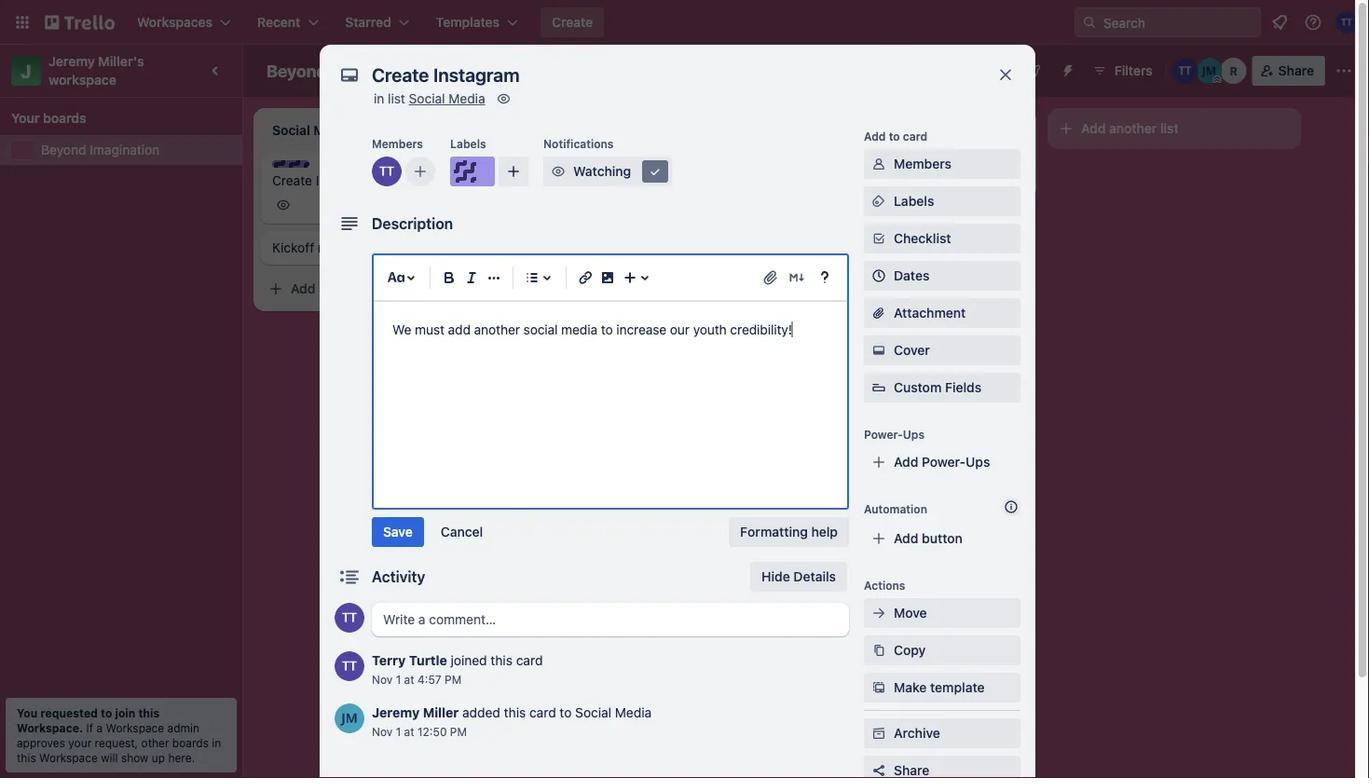Task type: vqa. For each thing, say whether or not it's contained in the screenshot.
Imagination
yes



Task type: describe. For each thing, give the bounding box(es) containing it.
custom fields button
[[864, 379, 1021, 397]]

watching
[[573, 164, 631, 179]]

1 horizontal spatial add a card
[[820, 169, 887, 185]]

create from template… image for add a card button to the right
[[1007, 170, 1022, 185]]

nov inside "terry turtle joined this card nov 1 at 4:57 pm"
[[372, 673, 393, 686]]

add to card
[[864, 130, 928, 143]]

you
[[17, 707, 38, 720]]

pm inside 'jeremy miller added this card to social media nov 1 at 12:50 pm'
[[450, 725, 467, 738]]

beyond imagination link
[[41, 141, 231, 159]]

requested
[[40, 707, 98, 720]]

here.
[[168, 751, 195, 765]]

button
[[922, 531, 963, 546]]

media inside 'jeremy miller added this card to social media nov 1 at 12:50 pm'
[[615, 705, 652, 721]]

j
[[21, 60, 31, 82]]

0 horizontal spatial ups
[[903, 428, 925, 441]]

help
[[812, 524, 838, 540]]

details
[[794, 569, 836, 585]]

up
[[152, 751, 165, 765]]

sm image for members
[[870, 155, 889, 173]]

added
[[463, 705, 501, 721]]

hide details link
[[751, 562, 848, 592]]

move link
[[864, 599, 1021, 628]]

sm image for make template
[[870, 679, 889, 697]]

2 horizontal spatial a
[[849, 169, 856, 185]]

power-ups
[[864, 428, 925, 441]]

terry turtle joined this card nov 1 at 4:57 pm
[[372, 653, 543, 686]]

labels link
[[864, 186, 1021, 216]]

another inside "text field"
[[474, 322, 520, 338]]

youth
[[693, 322, 727, 338]]

add power-ups link
[[864, 448, 1021, 477]]

formatting
[[740, 524, 808, 540]]

filters
[[1115, 63, 1153, 78]]

workspace visible image
[[480, 63, 495, 78]]

kickoff meeting
[[272, 240, 367, 255]]

0 horizontal spatial add a card
[[291, 281, 357, 296]]

media
[[561, 322, 598, 338]]

add another list button
[[1048, 108, 1302, 149]]

your
[[68, 737, 92, 750]]

increase
[[617, 322, 667, 338]]

checklist link
[[864, 224, 1021, 254]]

activity
[[372, 568, 426, 586]]

joined
[[451, 653, 487, 669]]

sm image for copy
[[870, 641, 889, 660]]

0 horizontal spatial workspace
[[39, 751, 98, 765]]

card inside 'jeremy miller added this card to social media nov 1 at 12:50 pm'
[[530, 705, 556, 721]]

move
[[894, 606, 927, 621]]

template
[[931, 680, 985, 696]]

0 vertical spatial media
[[449, 91, 485, 106]]

admin
[[167, 722, 199, 735]]

0 vertical spatial list
[[388, 91, 405, 106]]

custom fields
[[894, 380, 982, 395]]

sm image for move
[[870, 604, 889, 623]]

dates button
[[864, 261, 1021, 291]]

social media link
[[409, 91, 485, 106]]

our
[[670, 322, 690, 338]]

sm image for checklist
[[870, 229, 889, 248]]

checklist
[[894, 231, 952, 246]]

in list social media
[[374, 91, 485, 106]]

this inside "terry turtle joined this card nov 1 at 4:57 pm"
[[491, 653, 513, 669]]

social
[[524, 322, 558, 338]]

create for create instagram
[[272, 173, 312, 188]]

to inside "text field"
[[601, 322, 613, 338]]

other
[[141, 737, 169, 750]]

nov inside 'jeremy miller added this card to social media nov 1 at 12:50 pm'
[[372, 725, 393, 738]]

sm image for watching
[[549, 162, 568, 181]]

card down add to card
[[859, 169, 887, 185]]

fields
[[945, 380, 982, 395]]

thinking
[[537, 173, 589, 188]]

turtle
[[409, 653, 447, 669]]

members inside 'link'
[[894, 156, 952, 172]]

workspace.
[[17, 722, 83, 735]]

social inside 'jeremy miller added this card to social media nov 1 at 12:50 pm'
[[575, 705, 612, 721]]

if
[[86, 722, 93, 735]]

another inside "button"
[[1110, 121, 1157, 136]]

add power-ups
[[894, 455, 991, 470]]

1 inside "terry turtle joined this card nov 1 at 4:57 pm"
[[396, 673, 401, 686]]

terry
[[372, 653, 406, 669]]

star or unstar board image
[[446, 63, 461, 78]]

make
[[894, 680, 927, 696]]

attachment button
[[864, 298, 1021, 328]]

add button button
[[864, 524, 1021, 554]]

boards inside 'element'
[[43, 110, 86, 126]]

power- inside add power-ups link
[[922, 455, 966, 470]]

archive link
[[864, 719, 1021, 749]]

copy link
[[864, 636, 1021, 666]]

pm inside "terry turtle joined this card nov 1 at 4:57 pm"
[[445, 673, 462, 686]]

jeremy for jeremy miller added this card to social media nov 1 at 12:50 pm
[[372, 705, 420, 721]]

0 vertical spatial workspace
[[106, 722, 164, 735]]

image image
[[597, 267, 619, 289]]

1 horizontal spatial add a card button
[[791, 162, 1000, 192]]

open help dialog image
[[814, 267, 836, 289]]

color: purple, title: none image
[[450, 157, 495, 186]]

cover
[[894, 343, 930, 358]]

cover link
[[864, 336, 1021, 365]]

request,
[[95, 737, 138, 750]]

view markdown image
[[788, 269, 807, 287]]

save button
[[372, 517, 424, 547]]

members link
[[864, 149, 1021, 179]]

miller
[[423, 705, 459, 721]]

add another list
[[1082, 121, 1179, 136]]

add button
[[894, 531, 963, 546]]

if a workspace admin approves your request, other boards in this workspace will show up here.
[[17, 722, 221, 765]]

we
[[393, 322, 412, 338]]

dates
[[894, 268, 930, 283]]

0 horizontal spatial social
[[409, 91, 445, 106]]

r button
[[1221, 58, 1247, 84]]

0 horizontal spatial members
[[372, 137, 423, 150]]

search image
[[1082, 15, 1097, 30]]

your boards
[[11, 110, 86, 126]]

0 notifications image
[[1269, 11, 1291, 34]]

boards inside if a workspace admin approves your request, other boards in this workspace will show up here.
[[172, 737, 209, 750]]

actions
[[864, 579, 906, 592]]

4:57
[[418, 673, 442, 686]]

lists image
[[521, 267, 544, 289]]

power ups image
[[1027, 63, 1042, 78]]

Main content area, start typing to enter text. text field
[[393, 319, 829, 341]]

1 horizontal spatial in
[[374, 91, 384, 106]]

primary element
[[0, 0, 1370, 45]]

sm image for archive
[[870, 724, 889, 743]]

jeremy miller's workspace
[[48, 54, 148, 88]]



Task type: locate. For each thing, give the bounding box(es) containing it.
1 horizontal spatial power-
[[922, 455, 966, 470]]

at left 12:50
[[404, 725, 414, 738]]

0 horizontal spatial power-
[[864, 428, 903, 441]]

1 horizontal spatial imagination
[[331, 61, 426, 81]]

sm image inside copy "link"
[[870, 641, 889, 660]]

thoughts
[[556, 161, 607, 174]]

list inside "button"
[[1161, 121, 1179, 136]]

add a card down kickoff meeting
[[291, 281, 357, 296]]

1 horizontal spatial a
[[319, 281, 326, 296]]

0 horizontal spatial jeremy
[[48, 54, 95, 69]]

0 horizontal spatial in
[[212, 737, 221, 750]]

at
[[404, 673, 414, 686], [404, 725, 414, 738]]

1 inside 'jeremy miller added this card to social media nov 1 at 12:50 pm'
[[396, 725, 401, 738]]

terry turtle (terryturtle) image
[[335, 603, 365, 633]]

attach and insert link image
[[762, 269, 780, 287]]

make template link
[[864, 673, 1021, 703]]

must
[[415, 322, 445, 338]]

archive
[[894, 726, 941, 741]]

terry turtle (terryturtle) image left 'terry'
[[335, 652, 365, 682]]

share button
[[1253, 56, 1326, 86]]

sm image inside watching button
[[549, 162, 568, 181]]

beyond inside "board name" text box
[[267, 61, 327, 81]]

0 horizontal spatial imagination
[[90, 142, 160, 158]]

miller's
[[98, 54, 144, 69]]

members
[[372, 137, 423, 150], [894, 156, 952, 172]]

jeremy miller added this card to social media nov 1 at 12:50 pm
[[372, 705, 652, 738]]

1 horizontal spatial create
[[552, 14, 593, 30]]

1 vertical spatial members
[[894, 156, 952, 172]]

1 vertical spatial beyond
[[41, 142, 86, 158]]

sm image left make
[[870, 679, 889, 697]]

labels up color: purple, title: none image
[[450, 137, 486, 150]]

board image
[[517, 62, 532, 77]]

0 vertical spatial social
[[409, 91, 445, 106]]

hide details
[[762, 569, 836, 585]]

0 vertical spatial power-
[[864, 428, 903, 441]]

1 horizontal spatial create from template… image
[[1007, 170, 1022, 185]]

1 horizontal spatial social
[[575, 705, 612, 721]]

labels up checklist in the top right of the page
[[894, 193, 935, 209]]

card up members 'link'
[[903, 130, 928, 143]]

0 vertical spatial jeremy
[[48, 54, 95, 69]]

sm image inside labels link
[[870, 192, 889, 211]]

add a card
[[820, 169, 887, 185], [291, 281, 357, 296]]

1 vertical spatial workspace
[[39, 751, 98, 765]]

add a card button down kickoff meeting link
[[261, 274, 470, 304]]

this right joined
[[491, 653, 513, 669]]

0 vertical spatial sm image
[[549, 162, 568, 181]]

watching button
[[544, 157, 672, 186]]

terry turtle (terryturtle) image down color: purple, title: none image
[[470, 194, 492, 216]]

will
[[101, 751, 118, 765]]

0 vertical spatial add a card button
[[791, 162, 1000, 192]]

Board name text field
[[257, 56, 435, 86]]

beyond imagination inside "board name" text box
[[267, 61, 426, 81]]

show menu image
[[1335, 62, 1354, 80]]

0 horizontal spatial list
[[388, 91, 405, 106]]

color: purple, title: none image
[[272, 160, 310, 168]]

0 vertical spatial members
[[372, 137, 423, 150]]

at inside "terry turtle joined this card nov 1 at 4:57 pm"
[[404, 673, 414, 686]]

1 horizontal spatial boards
[[172, 737, 209, 750]]

sm image inside make template link
[[870, 679, 889, 697]]

boards right your
[[43, 110, 86, 126]]

0 horizontal spatial create
[[272, 173, 312, 188]]

to inside 'jeremy miller added this card to social media nov 1 at 12:50 pm'
[[560, 705, 572, 721]]

sm image inside checklist link
[[870, 229, 889, 248]]

add a card down add to card
[[820, 169, 887, 185]]

this down approves
[[17, 751, 36, 765]]

0 horizontal spatial labels
[[450, 137, 486, 150]]

at inside 'jeremy miller added this card to social media nov 1 at 12:50 pm'
[[404, 725, 414, 738]]

bold ⌘b image
[[438, 267, 461, 289]]

editor toolbar toolbar
[[381, 263, 840, 293]]

to left join
[[101, 707, 112, 720]]

kickoff
[[272, 240, 314, 255]]

add inside "button"
[[1082, 121, 1106, 136]]

media
[[449, 91, 485, 106], [615, 705, 652, 721]]

1 horizontal spatial workspace
[[106, 722, 164, 735]]

labels
[[450, 137, 486, 150], [894, 193, 935, 209]]

pm right 4:57
[[445, 673, 462, 686]]

create from template… image
[[1007, 170, 1022, 185], [477, 282, 492, 296]]

1 horizontal spatial media
[[615, 705, 652, 721]]

instagram
[[316, 173, 376, 188]]

power-
[[864, 428, 903, 441], [922, 455, 966, 470]]

labels inside labels link
[[894, 193, 935, 209]]

Search field
[[1097, 8, 1261, 36]]

italic ⌘i image
[[461, 267, 483, 289]]

1 vertical spatial another
[[474, 322, 520, 338]]

0 horizontal spatial a
[[96, 722, 103, 735]]

ups
[[903, 428, 925, 441], [966, 455, 991, 470]]

sm image
[[495, 90, 513, 108], [870, 155, 889, 173], [646, 162, 665, 181], [870, 192, 889, 211], [870, 341, 889, 360], [870, 604, 889, 623], [870, 641, 889, 660], [870, 724, 889, 743]]

terry turtle (terryturtle) image
[[1336, 11, 1358, 34], [1173, 58, 1199, 84], [372, 157, 402, 186], [470, 194, 492, 216], [335, 652, 365, 682]]

1 down 'terry'
[[396, 673, 401, 686]]

ups up add power-ups
[[903, 428, 925, 441]]

formatting help
[[740, 524, 838, 540]]

jeremy inside 'jeremy miller added this card to social media nov 1 at 12:50 pm'
[[372, 705, 420, 721]]

hide
[[762, 569, 790, 585]]

create for create
[[552, 14, 593, 30]]

1 vertical spatial a
[[319, 281, 326, 296]]

1 vertical spatial 1
[[396, 725, 401, 738]]

1 horizontal spatial members
[[894, 156, 952, 172]]

sm image inside archive link
[[870, 724, 889, 743]]

1 horizontal spatial beyond
[[267, 61, 327, 81]]

0 vertical spatial labels
[[450, 137, 486, 150]]

jeremy miller (jeremymiller198) image
[[335, 704, 365, 734]]

automation
[[864, 503, 928, 516]]

0 vertical spatial pm
[[445, 673, 462, 686]]

1 vertical spatial boards
[[172, 737, 209, 750]]

sm image down notifications
[[549, 162, 568, 181]]

sm image inside watching button
[[646, 162, 665, 181]]

0 horizontal spatial beyond imagination
[[41, 142, 160, 158]]

power- down custom
[[864, 428, 903, 441]]

show
[[121, 751, 149, 765]]

2 1 from the top
[[396, 725, 401, 738]]

0 vertical spatial beyond imagination
[[267, 61, 426, 81]]

this inside you requested to join this workspace.
[[138, 707, 160, 720]]

12:50
[[418, 725, 447, 738]]

terry turtle (terryturtle) image left 'r'
[[1173, 58, 1199, 84]]

2 at from the top
[[404, 725, 414, 738]]

0 vertical spatial add a card
[[820, 169, 887, 185]]

at left 4:57
[[404, 673, 414, 686]]

ups down fields
[[966, 455, 991, 470]]

sm image left checklist in the top right of the page
[[870, 229, 889, 248]]

beyond imagination down your boards with 1 items 'element'
[[41, 142, 160, 158]]

1 horizontal spatial another
[[1110, 121, 1157, 136]]

attachment
[[894, 305, 966, 321]]

workspace down your
[[39, 751, 98, 765]]

to inside you requested to join this workspace.
[[101, 707, 112, 720]]

create instagram
[[272, 173, 376, 188]]

in down "board name" text box
[[374, 91, 384, 106]]

credibility!
[[730, 322, 792, 338]]

in inside if a workspace admin approves your request, other boards in this workspace will show up here.
[[212, 737, 221, 750]]

1 vertical spatial in
[[212, 737, 221, 750]]

0 vertical spatial in
[[374, 91, 384, 106]]

a down kickoff meeting
[[319, 281, 326, 296]]

in right other
[[212, 737, 221, 750]]

link image
[[574, 267, 597, 289]]

social
[[409, 91, 445, 106], [575, 705, 612, 721]]

list
[[388, 91, 405, 106], [1161, 121, 1179, 136]]

workspace down join
[[106, 722, 164, 735]]

0 horizontal spatial beyond
[[41, 142, 86, 158]]

1 vertical spatial social
[[575, 705, 612, 721]]

sm image inside cover "link"
[[870, 341, 889, 360]]

jeremy for jeremy miller's workspace
[[48, 54, 95, 69]]

0 horizontal spatial another
[[474, 322, 520, 338]]

1 nov from the top
[[372, 673, 393, 686]]

description
[[372, 215, 453, 233]]

1 vertical spatial ups
[[966, 455, 991, 470]]

more formatting image
[[483, 267, 505, 289]]

1 at from the top
[[404, 673, 414, 686]]

1 horizontal spatial beyond imagination
[[267, 61, 426, 81]]

1 vertical spatial add a card
[[291, 281, 357, 296]]

cancel button
[[430, 517, 494, 547]]

2 vertical spatial sm image
[[870, 679, 889, 697]]

create from template… image for add a card button to the left
[[477, 282, 492, 296]]

imagination inside beyond imagination link
[[90, 142, 160, 158]]

thinking link
[[537, 172, 753, 190]]

1 left 12:50
[[396, 725, 401, 738]]

a left members 'link'
[[849, 169, 856, 185]]

sm image
[[549, 162, 568, 181], [870, 229, 889, 248], [870, 679, 889, 697]]

a
[[849, 169, 856, 185], [319, 281, 326, 296], [96, 722, 103, 735]]

create from template… image right bold ⌘b icon on the top of page
[[477, 282, 492, 296]]

add a card button down add to card
[[791, 162, 1000, 192]]

back to home image
[[45, 7, 115, 37]]

a right the if
[[96, 722, 103, 735]]

create inside 'link'
[[272, 173, 312, 188]]

workspace
[[106, 722, 164, 735], [39, 751, 98, 765]]

another right 'add'
[[474, 322, 520, 338]]

1 vertical spatial labels
[[894, 193, 935, 209]]

imagination up the in list social media
[[331, 61, 426, 81]]

0 horizontal spatial boards
[[43, 110, 86, 126]]

1 vertical spatial add a card button
[[261, 274, 470, 304]]

a inside if a workspace admin approves your request, other boards in this workspace will show up here.
[[96, 722, 103, 735]]

nov down 'terry'
[[372, 673, 393, 686]]

1 1 from the top
[[396, 673, 401, 686]]

sm image inside move link
[[870, 604, 889, 623]]

0 vertical spatial imagination
[[331, 61, 426, 81]]

to up members 'link'
[[889, 130, 900, 143]]

color: bold red, title: "thoughts" element
[[537, 160, 607, 174]]

beyond imagination up the in list social media
[[267, 61, 426, 81]]

nov 1 at 4:57 pm link
[[372, 673, 462, 686]]

0 vertical spatial boards
[[43, 110, 86, 126]]

in
[[374, 91, 384, 106], [212, 737, 221, 750]]

1 vertical spatial media
[[615, 705, 652, 721]]

approves
[[17, 737, 65, 750]]

this
[[491, 653, 513, 669], [504, 705, 526, 721], [138, 707, 160, 720], [17, 751, 36, 765]]

add members to card image
[[413, 162, 428, 181]]

nov 1 at 12:50 pm link
[[372, 725, 467, 738]]

imagination down your boards with 1 items 'element'
[[90, 142, 160, 158]]

thoughts thinking
[[537, 161, 607, 188]]

0 vertical spatial a
[[849, 169, 856, 185]]

jeremy
[[48, 54, 95, 69], [372, 705, 420, 721]]

make template
[[894, 680, 985, 696]]

card down meeting
[[330, 281, 357, 296]]

your boards with 1 items element
[[11, 107, 222, 130]]

to right added on the bottom
[[560, 705, 572, 721]]

sm image inside members 'link'
[[870, 155, 889, 173]]

jeremy inside jeremy miller's workspace
[[48, 54, 95, 69]]

we must add another social media to increase our youth credibility!
[[393, 322, 792, 338]]

workspace
[[48, 72, 117, 88]]

notifications
[[544, 137, 614, 150]]

another down filters
[[1110, 121, 1157, 136]]

create button
[[541, 7, 604, 37]]

imagination inside "board name" text box
[[331, 61, 426, 81]]

nov
[[372, 673, 393, 686], [372, 725, 393, 738]]

jeremy up the workspace at the top of page
[[48, 54, 95, 69]]

filters button
[[1087, 56, 1159, 86]]

1 vertical spatial list
[[1161, 121, 1179, 136]]

1 vertical spatial power-
[[922, 455, 966, 470]]

create
[[552, 14, 593, 30], [272, 173, 312, 188]]

copy
[[894, 643, 926, 658]]

open information menu image
[[1304, 13, 1323, 32]]

nov right jeremy miller (jeremymiller198) image
[[372, 725, 393, 738]]

1 vertical spatial sm image
[[870, 229, 889, 248]]

power- down power-ups
[[922, 455, 966, 470]]

create inside button
[[552, 14, 593, 30]]

custom
[[894, 380, 942, 395]]

0 horizontal spatial add a card button
[[261, 274, 470, 304]]

pm down miller
[[450, 725, 467, 738]]

cancel
[[441, 524, 483, 540]]

members down add to card
[[894, 156, 952, 172]]

0 vertical spatial beyond
[[267, 61, 327, 81]]

1 vertical spatial jeremy
[[372, 705, 420, 721]]

automation image
[[1053, 56, 1079, 82]]

beyond
[[267, 61, 327, 81], [41, 142, 86, 158]]

another
[[1110, 121, 1157, 136], [474, 322, 520, 338]]

1 vertical spatial pm
[[450, 725, 467, 738]]

0 vertical spatial ups
[[903, 428, 925, 441]]

terry turtle (terryturtle) image left add members to card "icon"
[[372, 157, 402, 186]]

to
[[889, 130, 900, 143], [601, 322, 613, 338], [560, 705, 572, 721], [101, 707, 112, 720]]

members up add members to card "icon"
[[372, 137, 423, 150]]

card
[[903, 130, 928, 143], [859, 169, 887, 185], [330, 281, 357, 296], [516, 653, 543, 669], [530, 705, 556, 721]]

your
[[11, 110, 40, 126]]

1 horizontal spatial jeremy
[[372, 705, 420, 721]]

Write a comment text field
[[372, 603, 849, 637]]

1 vertical spatial imagination
[[90, 142, 160, 158]]

0 vertical spatial another
[[1110, 121, 1157, 136]]

0 vertical spatial create
[[552, 14, 593, 30]]

boards down "admin"
[[172, 737, 209, 750]]

text styles image
[[385, 267, 407, 289]]

0 horizontal spatial media
[[449, 91, 485, 106]]

share
[[1279, 63, 1315, 78]]

you requested to join this workspace.
[[17, 707, 160, 735]]

this right join
[[138, 707, 160, 720]]

create from template… image up labels link
[[1007, 170, 1022, 185]]

1 horizontal spatial ups
[[966, 455, 991, 470]]

card right added on the bottom
[[530, 705, 556, 721]]

1 vertical spatial beyond imagination
[[41, 142, 160, 158]]

2 nov from the top
[[372, 725, 393, 738]]

sm image for labels
[[870, 192, 889, 211]]

0 horizontal spatial create from template… image
[[477, 282, 492, 296]]

0 vertical spatial 1
[[396, 673, 401, 686]]

0 vertical spatial at
[[404, 673, 414, 686]]

1 vertical spatial create
[[272, 173, 312, 188]]

rubyanndersson (rubyanndersson) image
[[1221, 58, 1247, 84]]

1 horizontal spatial list
[[1161, 121, 1179, 136]]

None text field
[[363, 58, 978, 91]]

card right joined
[[516, 653, 543, 669]]

this inside if a workspace admin approves your request, other boards in this workspace will show up here.
[[17, 751, 36, 765]]

terry turtle (terryturtle) image right open information menu image
[[1336, 11, 1358, 34]]

jeremy up nov 1 at 12:50 pm link
[[372, 705, 420, 721]]

this right added on the bottom
[[504, 705, 526, 721]]

card inside "terry turtle joined this card nov 1 at 4:57 pm"
[[516, 653, 543, 669]]

to right the media
[[601, 322, 613, 338]]

meeting
[[318, 240, 367, 255]]

1 horizontal spatial labels
[[894, 193, 935, 209]]

r
[[1230, 64, 1238, 77]]

2 vertical spatial a
[[96, 722, 103, 735]]

1 vertical spatial at
[[404, 725, 414, 738]]

formatting help link
[[729, 517, 849, 547]]

create instagram link
[[272, 172, 489, 190]]

0 vertical spatial create from template… image
[[1007, 170, 1022, 185]]

this inside 'jeremy miller added this card to social media nov 1 at 12:50 pm'
[[504, 705, 526, 721]]

1 vertical spatial create from template… image
[[477, 282, 492, 296]]

1 vertical spatial nov
[[372, 725, 393, 738]]

sm image for cover
[[870, 341, 889, 360]]

0 vertical spatial nov
[[372, 673, 393, 686]]

jeremy miller (jeremymiller198) image
[[1197, 58, 1223, 84]]



